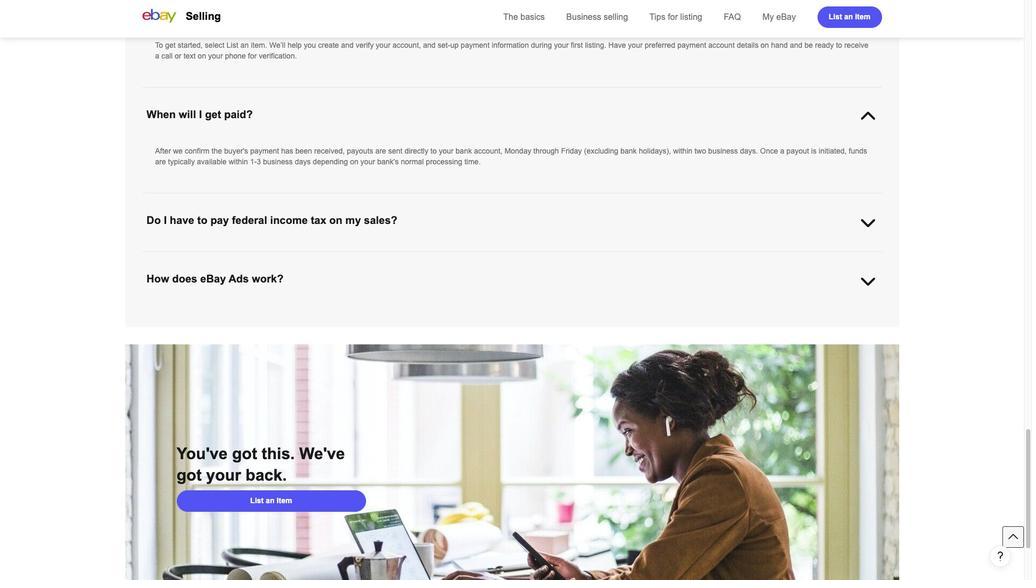 Task type: describe. For each thing, give the bounding box(es) containing it.
the basics
[[503, 12, 545, 22]]

tax.
[[466, 285, 478, 294]]

you'll
[[684, 263, 701, 272]]

i for create
[[188, 3, 191, 15]]

that up example,
[[669, 263, 682, 272]]

create inside ebay ads can help you build your business on ebay with effective advertising tools that create a meaningful connection between you and ebay's global community of passionate buyers - and help you sell your items faster. stand out among billions of listings on ebay by putting your items in front of interested buyers no matter the size of your budget.
[[447, 311, 468, 320]]

0 horizontal spatial create
[[194, 3, 226, 15]]

1 horizontal spatial list an item
[[829, 12, 871, 21]]

-
[[770, 311, 772, 320]]

your down payouts on the left top of the page
[[361, 158, 375, 166]]

new
[[839, 253, 853, 261]]

if
[[690, 274, 694, 283]]

not
[[382, 285, 392, 294]]

impact
[[245, 263, 268, 272]]

item.
[[251, 41, 267, 49]]

out inside starting on jan 1, 2022, irs regulations require all businesses that process payments, including online marketplaces like ebay, to issue a form 1099-k for all sellers who receive $600 or more in sales. the new tax reporting requirement may impact your 2022 tax return that you may file in 2023. however, just because you receive a 1099-k doesn't automatically mean that you'll owe taxes on the amount reported on your 1099- k. only goods that are sold for a profit are considered taxable, so you won't owe any taxes on something you sell for less than what you paid for it. for example, if you bought a bike for $1,000 last year, and then sold it on ebay today for $700, that $700 you made would generally not be subject to income tax. check out our
[[503, 285, 514, 294]]

your down then
[[833, 311, 847, 320]]

basics
[[521, 12, 545, 22]]

business inside ebay ads can help you build your business on ebay with effective advertising tools that create a meaningful connection between you and ebay's global community of passionate buyers - and help you sell your items faster. stand out among billions of listings on ebay by putting your items in front of interested buyers no matter the size of your budget.
[[269, 311, 298, 320]]

0 vertical spatial got
[[232, 445, 257, 463]]

of right size at the bottom right of page
[[552, 322, 558, 331]]

ebay's
[[613, 311, 635, 320]]

ebay left 'by'
[[306, 322, 323, 331]]

details
[[737, 41, 759, 49]]

after
[[155, 147, 171, 155]]

you up our
[[506, 274, 518, 283]]

1 vertical spatial k
[[569, 263, 574, 272]]

(excluding
[[584, 147, 618, 155]]

no
[[490, 322, 499, 331]]

2 horizontal spatial payment
[[678, 41, 706, 49]]

you up among
[[220, 311, 232, 320]]

selling
[[186, 10, 221, 22]]

1 vertical spatial list an item link
[[177, 491, 366, 512]]

your down select
[[208, 52, 223, 60]]

0 vertical spatial in
[[794, 253, 800, 261]]

2 horizontal spatial help
[[789, 311, 803, 320]]

you've got this. we've got your back.
[[177, 445, 345, 484]]

days.
[[740, 147, 758, 155]]

then
[[840, 274, 855, 283]]

that inside ebay ads can help you build your business on ebay with effective advertising tools that create a meaningful connection between you and ebay's global community of passionate buyers - and help you sell your items faster. stand out among billions of listings on ebay by putting your items in front of interested buyers no matter the size of your budget.
[[432, 311, 445, 320]]

0 horizontal spatial receive
[[517, 263, 541, 272]]

a left form at the right of page
[[609, 253, 613, 261]]

to get started, select list an item. we'll help you create and verify your account, and set-up payment information during your first listing. have your preferred payment account details on hand and be ready to receive a call or text on your phone for verification.
[[155, 41, 869, 60]]

that down businesses
[[339, 263, 352, 272]]

when will i get paid?
[[147, 109, 253, 120]]

received,
[[314, 147, 345, 155]]

require
[[291, 253, 314, 261]]

interested
[[430, 322, 463, 331]]

your right the verify
[[376, 41, 391, 49]]

1 vertical spatial business
[[263, 158, 293, 166]]

on down just
[[458, 274, 467, 283]]

1 vertical spatial owe
[[408, 274, 422, 283]]

listing
[[680, 12, 702, 22]]

0 horizontal spatial sold
[[155, 285, 169, 294]]

sales?
[[364, 215, 398, 226]]

1,
[[208, 253, 214, 261]]

are down after
[[155, 158, 166, 166]]

sent
[[388, 147, 403, 155]]

1 vertical spatial in
[[396, 263, 402, 272]]

ebay up 'by'
[[311, 311, 328, 320]]

1 bank from the left
[[456, 147, 472, 155]]

1 horizontal spatial get
[[205, 109, 221, 120]]

hand
[[771, 41, 788, 49]]

0 horizontal spatial buyers
[[466, 322, 488, 331]]

only
[[164, 274, 180, 283]]

0 vertical spatial taxes
[[719, 263, 737, 272]]

your left first
[[554, 41, 569, 49]]

3
[[257, 158, 261, 166]]

mean
[[648, 263, 667, 272]]

and left the verify
[[341, 41, 354, 49]]

once
[[760, 147, 778, 155]]

ready
[[815, 41, 834, 49]]

0 vertical spatial business
[[708, 147, 738, 155]]

0 horizontal spatial 1099-
[[550, 263, 569, 272]]

your right have
[[628, 41, 643, 49]]

0 horizontal spatial income
[[270, 215, 308, 226]]

0 vertical spatial list
[[829, 12, 842, 21]]

available
[[197, 158, 227, 166]]

passionate
[[706, 311, 743, 320]]

business selling
[[566, 12, 628, 22]]

a inside after we confirm the buyer's payment has been received, payouts are sent directly to your bank account, monday through friday (excluding bank holidays), within two business days. once a payout is initiated, funds are typically available within 1-3 business days depending on your bank's normal processing time.
[[780, 147, 785, 155]]

are up today
[[219, 274, 230, 283]]

create inside to get started, select list an item. we'll help you create and verify your account, and set-up payment information during your first listing. have your preferred payment account details on hand and be ready to receive a call or text on your phone for verification.
[[318, 41, 339, 49]]

profit
[[265, 274, 282, 283]]

1 horizontal spatial list an item link
[[818, 6, 882, 28]]

because
[[472, 263, 501, 272]]

1 horizontal spatial items
[[849, 311, 867, 320]]

to left pay
[[197, 215, 207, 226]]

account?
[[245, 3, 292, 15]]

and up learn
[[598, 311, 611, 320]]

you up budget.
[[584, 311, 596, 320]]

starting on jan 1, 2022, irs regulations require all businesses that process payments, including online marketplaces like ebay, to issue a form 1099-k for all sellers who receive $600 or more in sales. the new tax reporting requirement may impact your 2022 tax return that you may file in 2023. however, just because you receive a 1099-k doesn't automatically mean that you'll owe taxes on the amount reported on your 1099- k. only goods that are sold for a profit are considered taxable, so you won't owe any taxes on something you sell for less than what you paid for it. for example, if you bought a bike for $1,000 last year, and then sold it on ebay today for $700, that $700 you made would generally not be subject to income tax. check out our
[[155, 253, 866, 294]]

monday
[[505, 147, 531, 155]]

are up bank's
[[375, 147, 386, 155]]

more
[[626, 322, 643, 331]]

what
[[576, 274, 592, 283]]

just
[[458, 263, 470, 272]]

sellers
[[681, 253, 703, 261]]

and inside starting on jan 1, 2022, irs regulations require all businesses that process payments, including online marketplaces like ebay, to issue a form 1099-k for all sellers who receive $600 or more in sales. the new tax reporting requirement may impact your 2022 tax return that you may file in 2023. however, just because you receive a 1099-k doesn't automatically mean that you'll owe taxes on the amount reported on your 1099- k. only goods that are sold for a profit are considered taxable, so you won't owe any taxes on something you sell for less than what you paid for it. for example, if you bought a bike for $1,000 last year, and then sold it on ebay today for $700, that $700 you made would generally not be subject to income tax. check out our
[[825, 274, 838, 283]]

on right the listings
[[296, 322, 304, 331]]

ebay inside starting on jan 1, 2022, irs regulations require all businesses that process payments, including online marketplaces like ebay, to issue a form 1099-k for all sellers who receive $600 or more in sales. the new tax reporting requirement may impact your 2022 tax return that you may file in 2023. however, just because you receive a 1099-k doesn't automatically mean that you'll owe taxes on the amount reported on your 1099- k. only goods that are sold for a profit are considered taxable, so you won't owe any taxes on something you sell for less than what you paid for it. for example, if you bought a bike for $1,000 last year, and then sold it on ebay today for $700, that $700 you made would generally not be subject to income tax. check out our
[[187, 285, 205, 294]]

ebay down requirement
[[200, 273, 226, 285]]

you up so
[[354, 263, 366, 272]]

on left the jan
[[183, 253, 192, 261]]

a down "impact"
[[259, 274, 263, 283]]

a left bike
[[735, 274, 739, 283]]

made
[[307, 285, 325, 294]]

item for rightmost "list an item" link
[[855, 12, 871, 21]]

marketplaces
[[499, 253, 544, 261]]

k.
[[155, 274, 162, 283]]

holidays),
[[639, 147, 671, 155]]

1 horizontal spatial receive
[[721, 253, 745, 261]]

have
[[170, 215, 194, 226]]

your up processing on the left of the page
[[439, 147, 454, 155]]

for right today
[[227, 285, 236, 294]]

list inside to get started, select list an item. we'll help you create and verify your account, and set-up payment information during your first listing. have your preferred payment account details on hand and be ready to receive a call or text on your phone for verification.
[[227, 41, 238, 49]]

1 horizontal spatial owe
[[703, 263, 717, 272]]

your down the new
[[830, 263, 845, 272]]

days
[[295, 158, 311, 166]]

receive inside to get started, select list an item. we'll help you create and verify your account, and set-up payment information during your first listing. have your preferred payment account details on hand and be ready to receive a call or text on your phone for verification.
[[845, 41, 869, 49]]

0 horizontal spatial help
[[203, 311, 217, 320]]

community
[[659, 311, 696, 320]]

2 may from the left
[[368, 263, 382, 272]]

taxable,
[[336, 274, 362, 283]]

the inside starting on jan 1, 2022, irs regulations require all businesses that process payments, including online marketplaces like ebay, to issue a form 1099-k for all sellers who receive $600 or more in sales. the new tax reporting requirement may impact your 2022 tax return that you may file in 2023. however, just because you receive a 1099-k doesn't automatically mean that you'll owe taxes on the amount reported on your 1099- k. only goods that are sold for a profit are considered taxable, so you won't owe any taxes on something you sell for less than what you paid for it. for example, if you bought a bike for $1,000 last year, and then sold it on ebay today for $700, that $700 you made would generally not be subject to income tax. check out our
[[824, 253, 837, 261]]

account, inside to get started, select list an item. we'll help you create and verify your account, and set-up payment information during your first listing. have your preferred payment account details on hand and be ready to receive a call or text on your phone for verification.
[[393, 41, 421, 49]]

1 horizontal spatial 1099-
[[634, 253, 654, 261]]

0 vertical spatial tax
[[311, 215, 326, 226]]

between
[[553, 311, 582, 320]]

won't
[[389, 274, 406, 283]]

out inside ebay ads can help you build your business on ebay with effective advertising tools that create a meaningful connection between you and ebay's global community of passionate buyers - and help you sell your items faster. stand out among billions of listings on ebay by putting your items in front of interested buyers no matter the size of your budget.
[[199, 322, 210, 331]]

confirm
[[185, 147, 209, 155]]

last
[[793, 274, 805, 283]]

for left less at the right top of page
[[533, 274, 542, 283]]

your down effective on the bottom left
[[360, 322, 375, 331]]

tips for listing
[[650, 12, 702, 22]]

2 all from the left
[[672, 253, 679, 261]]

tips for listing link
[[650, 12, 702, 22]]

on up the year,
[[820, 263, 828, 272]]

build
[[234, 311, 250, 320]]

listing.
[[585, 41, 606, 49]]

$600
[[747, 253, 764, 261]]

friday
[[561, 147, 582, 155]]

that down requirement
[[204, 274, 217, 283]]

directly
[[405, 147, 429, 155]]

a up less at the right top of page
[[543, 263, 548, 272]]

call
[[161, 52, 173, 60]]

faq
[[724, 12, 741, 22]]

.
[[643, 322, 645, 331]]

for left the it.
[[625, 274, 634, 283]]

my
[[763, 12, 774, 22]]

2 vertical spatial tax
[[305, 263, 315, 272]]

1 horizontal spatial ads
[[229, 273, 249, 285]]

on left 'my'
[[329, 215, 343, 226]]

payouts
[[347, 147, 373, 155]]

you down the year,
[[805, 311, 817, 320]]

paid?
[[224, 109, 253, 120]]

can
[[189, 311, 201, 320]]

you right so
[[374, 274, 387, 283]]

listings
[[271, 322, 294, 331]]

during
[[531, 41, 552, 49]]

0 horizontal spatial items
[[377, 322, 395, 331]]

1 horizontal spatial payment
[[461, 41, 490, 49]]

for right bike
[[757, 274, 766, 283]]

1 vertical spatial within
[[229, 158, 248, 166]]

on right it
[[177, 285, 185, 294]]

and right -
[[774, 311, 787, 320]]

do
[[147, 215, 161, 226]]

$700,
[[238, 285, 257, 294]]

and right hand
[[790, 41, 803, 49]]

0 vertical spatial within
[[673, 147, 693, 155]]

your down between
[[561, 322, 575, 331]]

get inside to get started, select list an item. we'll help you create and verify your account, and set-up payment information during your first listing. have your preferred payment account details on hand and be ready to receive a call or text on your phone for verification.
[[165, 41, 176, 49]]

to inside after we confirm the buyer's payment has been received, payouts are sent directly to your bank account, monday through friday (excluding bank holidays), within two business days. once a payout is initiated, funds are typically available within 1-3 business days depending on your bank's normal processing time.
[[431, 147, 437, 155]]

ads inside ebay ads can help you build your business on ebay with effective advertising tools that create a meaningful connection between you and ebay's global community of passionate buyers - and help you sell your items faster. stand out among billions of listings on ebay by putting your items in front of interested buyers no matter the size of your budget.
[[174, 311, 187, 320]]

starting
[[155, 253, 181, 261]]

are down 2022
[[284, 274, 295, 283]]

learn more .
[[605, 322, 645, 331]]

that left process
[[366, 253, 378, 261]]

1 horizontal spatial sold
[[232, 274, 246, 283]]

to down any
[[431, 285, 437, 294]]

jan
[[194, 253, 206, 261]]

1 horizontal spatial k
[[654, 253, 659, 261]]

and left set-
[[423, 41, 436, 49]]

ebay right my
[[777, 12, 796, 22]]

the inside starting on jan 1, 2022, irs regulations require all businesses that process payments, including online marketplaces like ebay, to issue a form 1099-k for all sellers who receive $600 or more in sales. the new tax reporting requirement may impact your 2022 tax return that you may file in 2023. however, just because you receive a 1099-k doesn't automatically mean that you'll owe taxes on the amount reported on your 1099- k. only goods that are sold for a profit are considered taxable, so you won't owe any taxes on something you sell for less than what you paid for it. for example, if you bought a bike for $1,000 last year, and then sold it on ebay today for $700, that $700 you made would generally not be subject to income tax. check out our
[[750, 263, 760, 272]]

on down made
[[300, 311, 309, 320]]

on right text
[[198, 52, 206, 60]]

after we confirm the buyer's payment has been received, payouts are sent directly to your bank account, monday through friday (excluding bank holidays), within two business days. once a payout is initiated, funds are typically available within 1-3 business days depending on your bank's normal processing time.
[[155, 147, 867, 166]]

effective
[[346, 311, 373, 320]]



Task type: locate. For each thing, give the bounding box(es) containing it.
0 horizontal spatial get
[[165, 41, 176, 49]]

items
[[849, 311, 867, 320], [377, 322, 395, 331]]

business right 'two'
[[708, 147, 738, 155]]

billions
[[237, 322, 260, 331]]

2 bank from the left
[[621, 147, 637, 155]]

learn more link
[[605, 322, 643, 331]]

size
[[537, 322, 550, 331]]

doesn't
[[576, 263, 600, 272]]

tax up considered
[[305, 263, 315, 272]]

0 horizontal spatial owe
[[408, 274, 422, 283]]

0 horizontal spatial the
[[503, 12, 518, 22]]

2 vertical spatial the
[[524, 322, 535, 331]]

i right do
[[164, 215, 167, 226]]

bike
[[741, 274, 755, 283]]

putting
[[335, 322, 358, 331]]

among
[[212, 322, 235, 331]]

0 horizontal spatial k
[[569, 263, 574, 272]]

you right $700
[[292, 285, 305, 294]]

however,
[[425, 263, 456, 272]]

0 horizontal spatial i
[[164, 215, 167, 226]]

and left then
[[825, 274, 838, 283]]

generally
[[349, 285, 380, 294]]

you down marketplaces
[[503, 263, 515, 272]]

2 vertical spatial in
[[397, 322, 403, 331]]

got
[[232, 445, 257, 463], [177, 467, 202, 484]]

for down "impact"
[[248, 274, 257, 283]]

help
[[288, 41, 302, 49], [203, 311, 217, 320], [789, 311, 803, 320]]

two
[[695, 147, 706, 155]]

tax left 'my'
[[311, 215, 326, 226]]

business
[[566, 12, 601, 22]]

0 vertical spatial the
[[212, 147, 222, 155]]

1 vertical spatial sell
[[819, 311, 831, 320]]

1 may from the left
[[229, 263, 243, 272]]

processing
[[426, 158, 462, 166]]

sales.
[[802, 253, 822, 261]]

bank's
[[377, 158, 399, 166]]

1 vertical spatial got
[[177, 467, 202, 484]]

funds
[[849, 147, 867, 155]]

1 horizontal spatial bank
[[621, 147, 637, 155]]

that up interested
[[432, 311, 445, 320]]

sell up our
[[520, 274, 531, 283]]

less
[[544, 274, 558, 283]]

ebay ads can help you build your business on ebay with effective advertising tools that create a meaningful connection between you and ebay's global community of passionate buyers - and help you sell your items faster. stand out among billions of listings on ebay by putting your items in front of interested buyers no matter the size of your budget.
[[155, 311, 867, 331]]

that
[[366, 253, 378, 261], [339, 263, 352, 272], [669, 263, 682, 272], [204, 274, 217, 283], [259, 285, 271, 294], [432, 311, 445, 320]]

1 vertical spatial income
[[439, 285, 464, 294]]

0 vertical spatial item
[[855, 12, 871, 21]]

you right we'll
[[304, 41, 316, 49]]

0 vertical spatial sold
[[232, 274, 246, 283]]

1 vertical spatial tax
[[855, 253, 865, 261]]

set-
[[438, 41, 450, 49]]

0 vertical spatial the
[[503, 12, 518, 22]]

list an item link up ready
[[818, 6, 882, 28]]

matter
[[501, 322, 522, 331]]

taxes
[[719, 263, 737, 272], [438, 274, 456, 283]]

preferred
[[645, 41, 675, 49]]

sell inside starting on jan 1, 2022, irs regulations require all businesses that process payments, including online marketplaces like ebay, to issue a form 1099-k for all sellers who receive $600 or more in sales. the new tax reporting requirement may impact your 2022 tax return that you may file in 2023. however, just because you receive a 1099-k doesn't automatically mean that you'll owe taxes on the amount reported on your 1099- k. only goods that are sold for a profit are considered taxable, so you won't owe any taxes on something you sell for less than what you paid for it. for example, if you bought a bike for $1,000 last year, and then sold it on ebay today for $700, that $700 you made would generally not be subject to income tax. check out our
[[520, 274, 531, 283]]

1 vertical spatial receive
[[721, 253, 745, 261]]

0 horizontal spatial list
[[227, 41, 238, 49]]

2 horizontal spatial create
[[447, 311, 468, 320]]

owe down who
[[703, 263, 717, 272]]

0 horizontal spatial the
[[212, 147, 222, 155]]

1099- up then
[[847, 263, 866, 272]]

1 horizontal spatial all
[[672, 253, 679, 261]]

2 vertical spatial i
[[164, 215, 167, 226]]

business selling link
[[566, 12, 628, 22]]

create left the verify
[[318, 41, 339, 49]]

income inside starting on jan 1, 2022, irs regulations require all businesses that process payments, including online marketplaces like ebay, to issue a form 1099-k for all sellers who receive $600 or more in sales. the new tax reporting requirement may impact your 2022 tax return that you may file in 2023. however, just because you receive a 1099-k doesn't automatically mean that you'll owe taxes on the amount reported on your 1099- k. only goods that are sold for a profit are considered taxable, so you won't owe any taxes on something you sell for less than what you paid for it. for example, if you bought a bike for $1,000 last year, and then sold it on ebay today for $700, that $700 you made would generally not be subject to income tax. check out our
[[439, 285, 464, 294]]

list up "phone"
[[227, 41, 238, 49]]

out down can
[[199, 322, 210, 331]]

items down then
[[849, 311, 867, 320]]

receive down marketplaces
[[517, 263, 541, 272]]

of down tools
[[422, 322, 428, 331]]

global
[[637, 311, 657, 320]]

list up ready
[[829, 12, 842, 21]]

0 horizontal spatial sell
[[520, 274, 531, 283]]

1 horizontal spatial sell
[[819, 311, 831, 320]]

how does ebay ads work?
[[147, 273, 284, 285]]

how left the do
[[147, 3, 169, 15]]

the inside after we confirm the buyer's payment has been received, payouts are sent directly to your bank account, monday through friday (excluding bank holidays), within two business days. once a payout is initiated, funds are typically available within 1-3 business days depending on your bank's normal processing time.
[[212, 147, 222, 155]]

0 horizontal spatial list an item
[[250, 497, 292, 505]]

within left 'two'
[[673, 147, 693, 155]]

of left the listings
[[262, 322, 269, 331]]

out left our
[[503, 285, 514, 294]]

get left paid?
[[205, 109, 221, 120]]

ebay up faster.
[[155, 311, 172, 320]]

account, left set-
[[393, 41, 421, 49]]

irs
[[237, 253, 250, 261]]

the inside ebay ads can help you build your business on ebay with effective advertising tools that create a meaningful connection between you and ebay's global community of passionate buyers - and help you sell your items faster. stand out among billions of listings on ebay by putting your items in front of interested buyers no matter the size of your budget.
[[524, 322, 535, 331]]

0 vertical spatial list an item
[[829, 12, 871, 21]]

requirement
[[187, 263, 227, 272]]

a left meaningful
[[470, 311, 474, 320]]

create right the do
[[194, 3, 226, 15]]

sold
[[232, 274, 246, 283], [155, 285, 169, 294]]

be inside starting on jan 1, 2022, irs regulations require all businesses that process payments, including online marketplaces like ebay, to issue a form 1099-k for all sellers who receive $600 or more in sales. the new tax reporting requirement may impact your 2022 tax return that you may file in 2023. however, just because you receive a 1099-k doesn't automatically mean that you'll owe taxes on the amount reported on your 1099- k. only goods that are sold for a profit are considered taxable, so you won't owe any taxes on something you sell for less than what you paid for it. for example, if you bought a bike for $1,000 last year, and then sold it on ebay today for $700, that $700 you made would generally not be subject to income tax. check out our
[[394, 285, 403, 294]]

or inside starting on jan 1, 2022, irs regulations require all businesses that process payments, including online marketplaces like ebay, to issue a form 1099-k for all sellers who receive $600 or more in sales. the new tax reporting requirement may impact your 2022 tax return that you may file in 2023. however, just because you receive a 1099-k doesn't automatically mean that you'll owe taxes on the amount reported on your 1099- k. only goods that are sold for a profit are considered taxable, so you won't owe any taxes on something you sell for less than what you paid for it. for example, if you bought a bike for $1,000 last year, and then sold it on ebay today for $700, that $700 you made would generally not be subject to income tax. check out our
[[766, 253, 773, 261]]

0 vertical spatial be
[[805, 41, 813, 49]]

receive right ready
[[845, 41, 869, 49]]

0 horizontal spatial account,
[[393, 41, 421, 49]]

1 vertical spatial the
[[824, 253, 837, 261]]

sell down the year,
[[819, 311, 831, 320]]

sell inside ebay ads can help you build your business on ebay with effective advertising tools that create a meaningful connection between you and ebay's global community of passionate buyers - and help you sell your items faster. stand out among billions of listings on ebay by putting your items in front of interested buyers no matter the size of your budget.
[[819, 311, 831, 320]]

2 how from the top
[[147, 273, 169, 285]]

on left hand
[[761, 41, 769, 49]]

for inside to get started, select list an item. we'll help you create and verify your account, and set-up payment information during your first listing. have your preferred payment account details on hand and be ready to receive a call or text on your phone for verification.
[[248, 52, 257, 60]]

2 vertical spatial list
[[250, 497, 264, 505]]

be left ready
[[805, 41, 813, 49]]

0 vertical spatial buyers
[[745, 311, 767, 320]]

taxes down however,
[[438, 274, 456, 283]]

in inside ebay ads can help you build your business on ebay with effective advertising tools that create a meaningful connection between you and ebay's global community of passionate buyers - and help you sell your items faster. stand out among billions of listings on ebay by putting your items in front of interested buyers no matter the size of your budget.
[[397, 322, 403, 331]]

front
[[405, 322, 420, 331]]

0 vertical spatial k
[[654, 253, 659, 261]]

the down connection
[[524, 322, 535, 331]]

advertising
[[375, 311, 412, 320]]

buyers left -
[[745, 311, 767, 320]]

list an item link
[[818, 6, 882, 28], [177, 491, 366, 512]]

help inside to get started, select list an item. we'll help you create and verify your account, and set-up payment information during your first listing. have your preferred payment account details on hand and be ready to receive a call or text on your phone for verification.
[[288, 41, 302, 49]]

1 vertical spatial or
[[766, 253, 773, 261]]

1 vertical spatial list an item
[[250, 497, 292, 505]]

1 horizontal spatial the
[[524, 322, 535, 331]]

will
[[179, 109, 196, 120]]

1 horizontal spatial create
[[318, 41, 339, 49]]

got down you've
[[177, 467, 202, 484]]

the
[[212, 147, 222, 155], [750, 263, 760, 272], [524, 322, 535, 331]]

0 horizontal spatial got
[[177, 467, 202, 484]]

in down advertising
[[397, 322, 403, 331]]

all
[[316, 253, 324, 261], [672, 253, 679, 261]]

i for get
[[199, 109, 202, 120]]

owe
[[703, 263, 717, 272], [408, 274, 422, 283]]

a left call
[[155, 52, 159, 60]]

1099- down "like"
[[550, 263, 569, 272]]

a inside to get started, select list an item. we'll help you create and verify your account, and set-up payment information during your first listing. have your preferred payment account details on hand and be ready to receive a call or text on your phone for verification.
[[155, 52, 159, 60]]

work?
[[252, 273, 284, 285]]

account, inside after we confirm the buyer's payment has been received, payouts are sent directly to your bank account, monday through friday (excluding bank holidays), within two business days. once a payout is initiated, funds are typically available within 1-3 business days depending on your bank's normal processing time.
[[474, 147, 503, 155]]

0 horizontal spatial payment
[[250, 147, 279, 155]]

1 vertical spatial list
[[227, 41, 238, 49]]

an inside to get started, select list an item. we'll help you create and verify your account, and set-up payment information during your first listing. have your preferred payment account details on hand and be ready to receive a call or text on your phone for verification.
[[240, 41, 249, 49]]

file
[[384, 263, 394, 272]]

when
[[147, 109, 176, 120]]

0 vertical spatial owe
[[703, 263, 717, 272]]

1 horizontal spatial item
[[855, 12, 871, 21]]

1-
[[250, 158, 257, 166]]

payment down listing
[[678, 41, 706, 49]]

to up doesn't at the top right of page
[[581, 253, 587, 261]]

help, opens dialogs image
[[995, 552, 1006, 562]]

started,
[[178, 41, 203, 49]]

0 vertical spatial get
[[165, 41, 176, 49]]

1 vertical spatial i
[[199, 109, 202, 120]]

1 horizontal spatial income
[[439, 285, 464, 294]]

up
[[450, 41, 459, 49]]

to
[[155, 41, 163, 49]]

buyers
[[745, 311, 767, 320], [466, 322, 488, 331]]

1 horizontal spatial the
[[824, 253, 837, 261]]

taxes up 'bought'
[[719, 263, 737, 272]]

0 vertical spatial create
[[194, 3, 226, 15]]

on
[[761, 41, 769, 49], [198, 52, 206, 60], [350, 158, 358, 166], [329, 215, 343, 226], [183, 253, 192, 261], [739, 263, 748, 272], [820, 263, 828, 272], [458, 274, 467, 283], [177, 285, 185, 294], [300, 311, 309, 320], [296, 322, 304, 331]]

receive right who
[[721, 253, 745, 261]]

0 horizontal spatial taxes
[[438, 274, 456, 283]]

on inside after we confirm the buyer's payment has been received, payouts are sent directly to your bank account, monday through friday (excluding bank holidays), within two business days. once a payout is initiated, funds are typically available within 1-3 business days depending on your bank's normal processing time.
[[350, 158, 358, 166]]

budget.
[[577, 322, 602, 331]]

learn
[[605, 322, 624, 331]]

income up require
[[270, 215, 308, 226]]

0 horizontal spatial may
[[229, 263, 243, 272]]

bank up time. at the left top
[[456, 147, 472, 155]]

0 horizontal spatial item
[[277, 497, 292, 505]]

or inside to get started, select list an item. we'll help you create and verify your account, and set-up payment information during your first listing. have your preferred payment account details on hand and be ready to receive a call or text on your phone for verification.
[[175, 52, 181, 60]]

0 horizontal spatial all
[[316, 253, 324, 261]]

your down you've
[[206, 467, 241, 484]]

2 vertical spatial receive
[[517, 263, 541, 272]]

1 vertical spatial create
[[318, 41, 339, 49]]

it.
[[636, 274, 642, 283]]

buyers left no
[[466, 322, 488, 331]]

0 vertical spatial receive
[[845, 41, 869, 49]]

sell
[[520, 274, 531, 283], [819, 311, 831, 320]]

example,
[[657, 274, 688, 283]]

0 horizontal spatial be
[[394, 285, 403, 294]]

you've
[[177, 445, 228, 463]]

1 vertical spatial the
[[750, 263, 760, 272]]

1 vertical spatial out
[[199, 322, 210, 331]]

k up mean
[[654, 253, 659, 261]]

bought
[[710, 274, 733, 283]]

process
[[380, 253, 407, 261]]

of right community
[[698, 311, 704, 320]]

stand
[[178, 322, 197, 331]]

0 horizontal spatial ads
[[174, 311, 187, 320]]

create up interested
[[447, 311, 468, 320]]

i right the do
[[188, 3, 191, 15]]

0 horizontal spatial out
[[199, 322, 210, 331]]

1 horizontal spatial account,
[[474, 147, 503, 155]]

be inside to get started, select list an item. we'll help you create and verify your account, and set-up payment information during your first listing. have your preferred payment account details on hand and be ready to receive a call or text on your phone for verification.
[[805, 41, 813, 49]]

how for how do i create an account?
[[147, 3, 169, 15]]

a right once
[[780, 147, 785, 155]]

sold left it
[[155, 285, 169, 294]]

has
[[281, 147, 293, 155]]

for up mean
[[661, 253, 670, 261]]

payment inside after we confirm the buyer's payment has been received, payouts are sent directly to your bank account, monday through friday (excluding bank holidays), within two business days. once a payout is initiated, funds are typically available within 1-3 business days depending on your bank's normal processing time.
[[250, 147, 279, 155]]

1 vertical spatial get
[[205, 109, 221, 120]]

paid
[[609, 274, 623, 283]]

your up 'billions'
[[252, 311, 266, 320]]

ads
[[229, 273, 249, 285], [174, 311, 187, 320]]

the left basics
[[503, 12, 518, 22]]

payment right up
[[461, 41, 490, 49]]

the down $600
[[750, 263, 760, 272]]

1 horizontal spatial within
[[673, 147, 693, 155]]

1 vertical spatial items
[[377, 322, 395, 331]]

2 horizontal spatial 1099-
[[847, 263, 866, 272]]

1 horizontal spatial or
[[766, 253, 773, 261]]

1 all from the left
[[316, 253, 324, 261]]

2 horizontal spatial i
[[199, 109, 202, 120]]

for right tips
[[668, 12, 678, 22]]

you inside to get started, select list an item. we'll help you create and verify your account, and set-up payment information during your first listing. have your preferred payment account details on hand and be ready to receive a call or text on your phone for verification.
[[304, 41, 316, 49]]

you left paid
[[594, 274, 607, 283]]

2 horizontal spatial list
[[829, 12, 842, 21]]

2 horizontal spatial the
[[750, 263, 760, 272]]

buyer's
[[224, 147, 248, 155]]

1 vertical spatial be
[[394, 285, 403, 294]]

subject
[[405, 285, 429, 294]]

1 vertical spatial item
[[277, 497, 292, 505]]

1 how from the top
[[147, 3, 169, 15]]

1 vertical spatial taxes
[[438, 274, 456, 283]]

who
[[705, 253, 719, 261]]

or up amount
[[766, 253, 773, 261]]

0 vertical spatial items
[[849, 311, 867, 320]]

income left tax.
[[439, 285, 464, 294]]

tips
[[650, 12, 666, 22]]

payment up 3 at the top left of page
[[250, 147, 279, 155]]

0 horizontal spatial list an item link
[[177, 491, 366, 512]]

with
[[330, 311, 343, 320]]

ebay
[[777, 12, 796, 22], [200, 273, 226, 285], [187, 285, 205, 294], [155, 311, 172, 320], [311, 311, 328, 320], [306, 322, 323, 331]]

to right ready
[[836, 41, 842, 49]]

0 horizontal spatial or
[[175, 52, 181, 60]]

year,
[[807, 274, 823, 283]]

check
[[480, 285, 501, 294]]

my
[[346, 215, 361, 226]]

return
[[317, 263, 337, 272]]

your up profit
[[270, 263, 284, 272]]

on up bike
[[739, 263, 748, 272]]

business down 'has'
[[263, 158, 293, 166]]

faq link
[[724, 12, 741, 22]]

a inside ebay ads can help you build your business on ebay with effective advertising tools that create a meaningful connection between you and ebay's global community of passionate buyers - and help you sell your items faster. stand out among billions of listings on ebay by putting your items in front of interested buyers no matter the size of your budget.
[[470, 311, 474, 320]]

your inside "you've got this. we've got your back."
[[206, 467, 241, 484]]

a
[[155, 52, 159, 60], [780, 147, 785, 155], [609, 253, 613, 261], [543, 263, 548, 272], [259, 274, 263, 283], [735, 274, 739, 283], [470, 311, 474, 320]]

1 vertical spatial ads
[[174, 311, 187, 320]]

$700
[[274, 285, 290, 294]]

item
[[855, 12, 871, 21], [277, 497, 292, 505]]

how for how does ebay ads work?
[[147, 273, 169, 285]]

it
[[171, 285, 175, 294]]

would
[[328, 285, 347, 294]]

the up 'available'
[[212, 147, 222, 155]]

2 horizontal spatial receive
[[845, 41, 869, 49]]

been
[[295, 147, 312, 155]]

normal
[[401, 158, 424, 166]]

or right call
[[175, 52, 181, 60]]

you right if
[[696, 274, 708, 283]]

does
[[172, 273, 197, 285]]

businesses
[[326, 253, 364, 261]]

that down profit
[[259, 285, 271, 294]]

item for bottommost "list an item" link
[[277, 497, 292, 505]]

0 vertical spatial out
[[503, 285, 514, 294]]

payout
[[787, 147, 809, 155]]

1 horizontal spatial help
[[288, 41, 302, 49]]

1 horizontal spatial list
[[250, 497, 264, 505]]

how do i create an account?
[[147, 3, 292, 15]]

1 horizontal spatial be
[[805, 41, 813, 49]]

select
[[205, 41, 225, 49]]

to inside to get started, select list an item. we'll help you create and verify your account, and set-up payment information during your first listing. have your preferred payment account details on hand and be ready to receive a call or text on your phone for verification.
[[836, 41, 842, 49]]

is
[[811, 147, 817, 155]]

to up processing on the left of the page
[[431, 147, 437, 155]]

1 vertical spatial buyers
[[466, 322, 488, 331]]

goods
[[182, 274, 202, 283]]

the
[[503, 12, 518, 22], [824, 253, 837, 261]]



Task type: vqa. For each thing, say whether or not it's contained in the screenshot.
the left sold
yes



